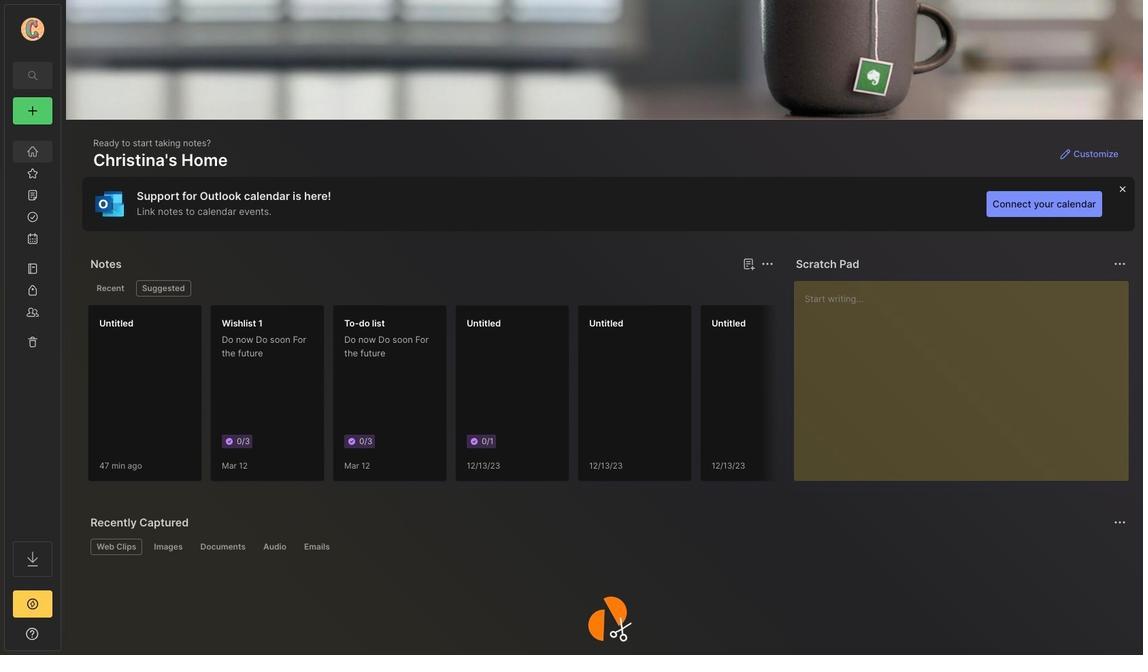 Task type: vqa. For each thing, say whether or not it's contained in the screenshot.
the topmost More actions icon
yes



Task type: locate. For each thing, give the bounding box(es) containing it.
0 vertical spatial tab list
[[91, 281, 772, 297]]

More actions field
[[758, 255, 777, 274], [1111, 255, 1130, 274], [1111, 513, 1130, 532]]

0 horizontal spatial more actions image
[[760, 256, 776, 272]]

row group
[[88, 305, 1068, 490]]

tab list
[[91, 281, 772, 297], [91, 539, 1125, 556]]

tree
[[5, 133, 61, 530]]

tab
[[91, 281, 131, 297], [136, 281, 191, 297], [91, 539, 143, 556], [148, 539, 189, 556], [194, 539, 252, 556], [257, 539, 293, 556], [298, 539, 336, 556]]

1 horizontal spatial more actions image
[[1113, 515, 1129, 531]]

WHAT'S NEW field
[[5, 624, 61, 645]]

0 vertical spatial more actions image
[[760, 256, 776, 272]]

Start writing… text field
[[805, 281, 1129, 470]]

more actions image
[[760, 256, 776, 272], [1113, 515, 1129, 531]]

upgrade image
[[25, 596, 41, 613]]

1 vertical spatial tab list
[[91, 539, 1125, 556]]

1 tab list from the top
[[91, 281, 772, 297]]

1 vertical spatial more actions image
[[1113, 515, 1129, 531]]

main element
[[0, 0, 65, 656]]

click to expand image
[[60, 631, 70, 647]]



Task type: describe. For each thing, give the bounding box(es) containing it.
2 tab list from the top
[[91, 539, 1125, 556]]

tree inside main element
[[5, 133, 61, 530]]

account image
[[21, 18, 44, 41]]

more actions image
[[1113, 256, 1129, 272]]

Account field
[[5, 16, 61, 43]]

home image
[[26, 145, 39, 159]]

edit search image
[[25, 67, 41, 84]]



